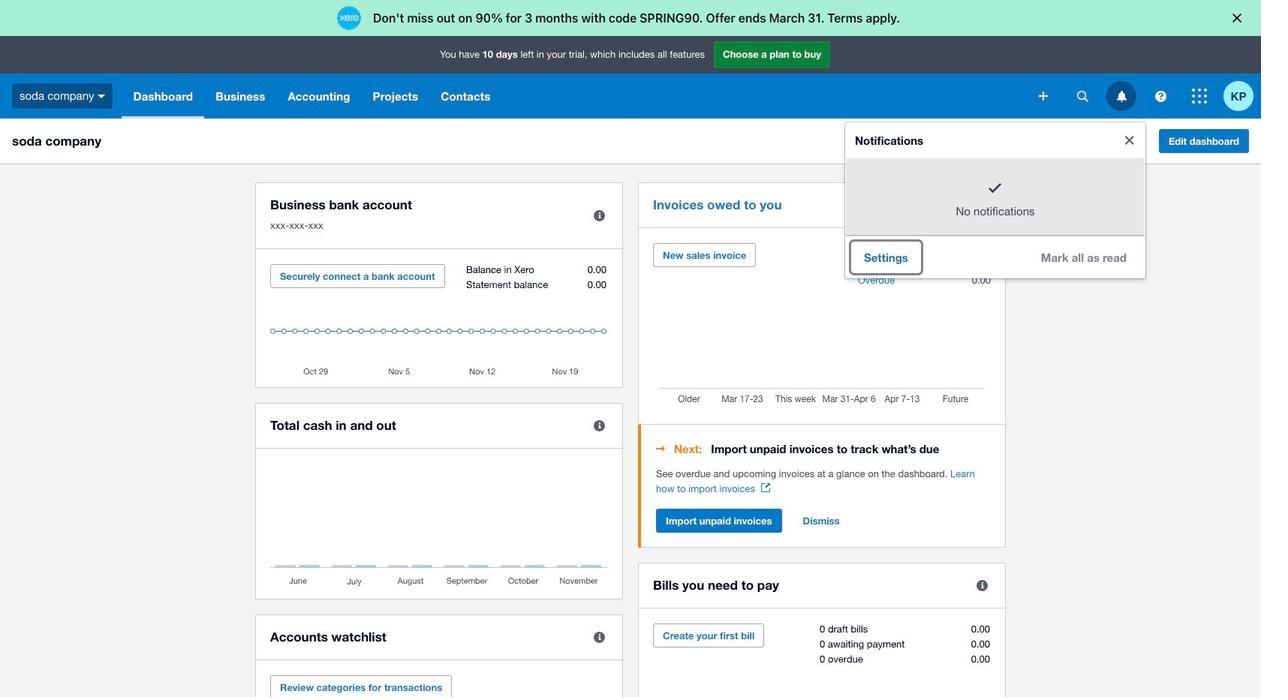 Task type: locate. For each thing, give the bounding box(es) containing it.
empty state bank feed widget with a tooltip explaining the feature. includes a 'securely connect a bank account' button and a data-less flat line graph marking four weekly dates, indicating future account balance tracking. image
[[270, 264, 608, 376]]

svg image
[[1156, 91, 1167, 102], [1040, 92, 1049, 101]]

dialog
[[0, 0, 1262, 36]]

panel body document
[[656, 467, 991, 497], [656, 467, 991, 497]]

group
[[846, 122, 1146, 278]]

heading
[[656, 440, 991, 458]]

banner
[[0, 36, 1262, 278]]

0 horizontal spatial svg image
[[1040, 92, 1049, 101]]

empty state widget for the total cash in and out feature, displaying a column graph summarising bank transaction data as total money in versus total money out across all connected bank accounts, enabling a visual comparison of the two amounts. image
[[270, 464, 608, 588]]

svg image
[[1193, 89, 1208, 104], [1077, 91, 1089, 102], [1117, 91, 1127, 102], [98, 94, 106, 98]]

empty state of the bills widget with a 'create your first bill' button and an unpopulated column graph. image
[[653, 624, 991, 698]]



Task type: describe. For each thing, give the bounding box(es) containing it.
opens in a new tab image
[[762, 484, 771, 493]]

1 horizontal spatial svg image
[[1156, 91, 1167, 102]]



Task type: vqa. For each thing, say whether or not it's contained in the screenshot.
BANNER
yes



